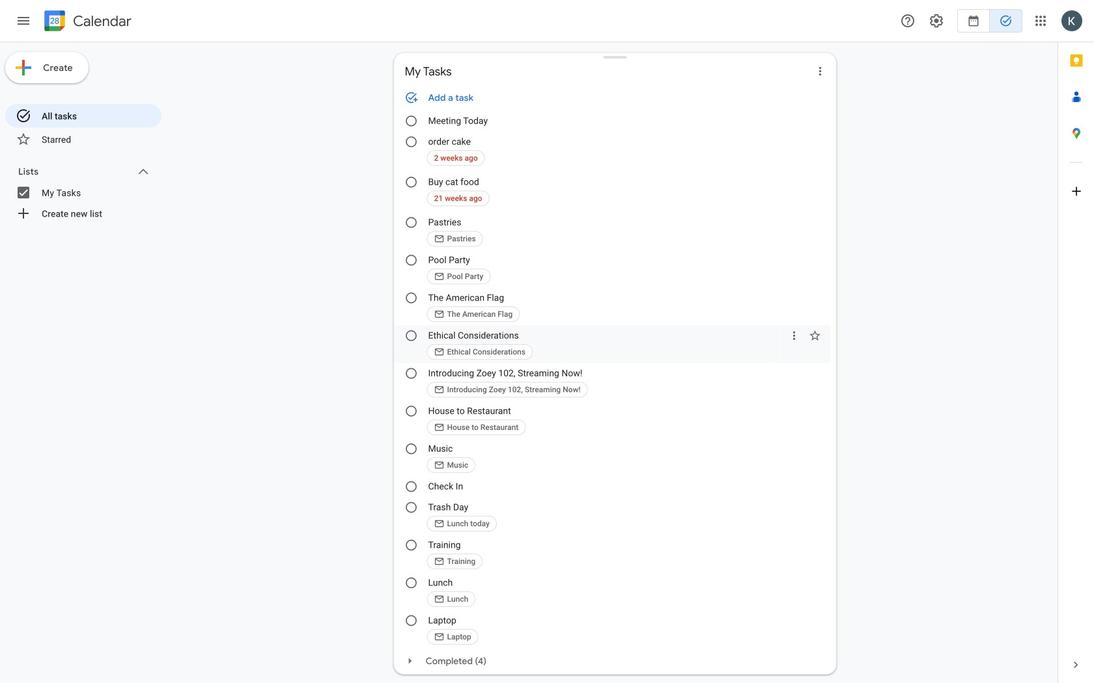 Task type: vqa. For each thing, say whether or not it's contained in the screenshot.
CALENDAR element
yes



Task type: describe. For each thing, give the bounding box(es) containing it.
support menu image
[[900, 13, 916, 29]]

calendar element
[[42, 8, 131, 36]]

tasks sidebar image
[[16, 13, 31, 29]]

settings menu image
[[929, 13, 944, 29]]



Task type: locate. For each thing, give the bounding box(es) containing it.
heading
[[70, 13, 131, 29]]

tab list
[[1058, 42, 1094, 647]]

heading inside calendar element
[[70, 13, 131, 29]]



